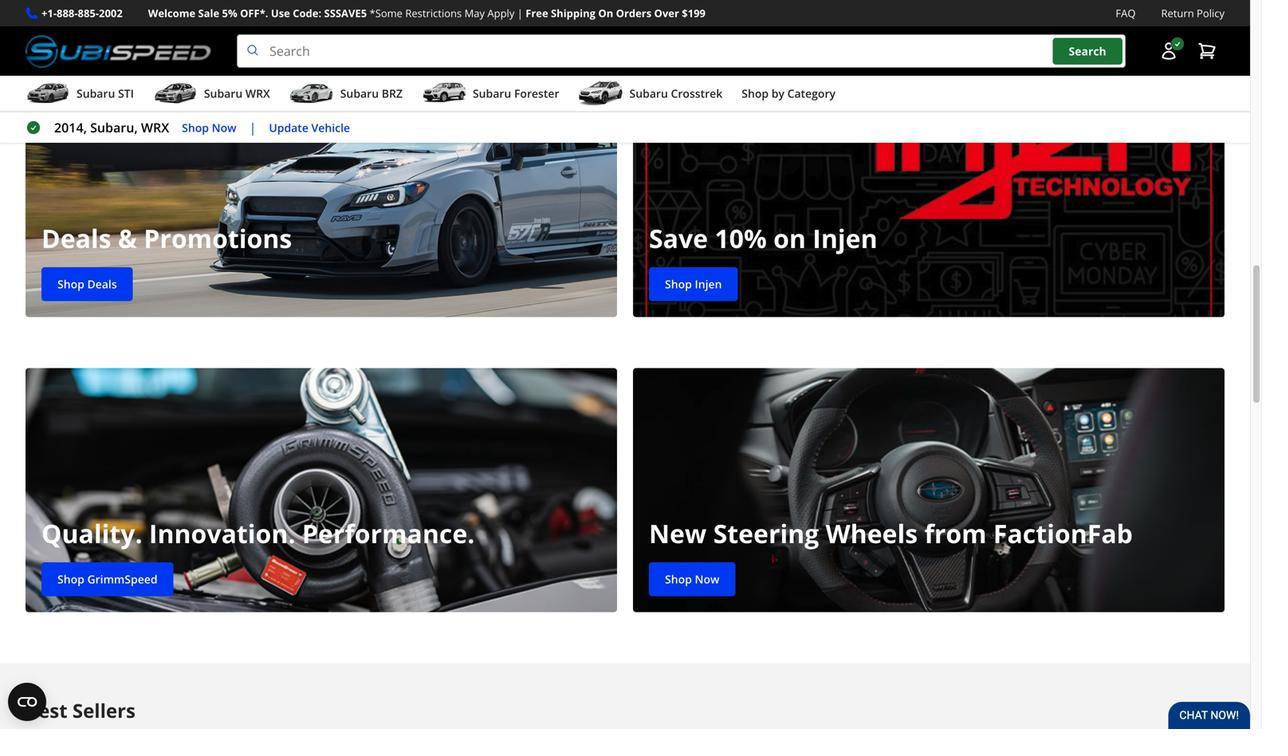 Task type: vqa. For each thing, say whether or not it's contained in the screenshot.
$65.00
no



Task type: locate. For each thing, give the bounding box(es) containing it.
may
[[465, 6, 485, 20]]

open widget image
[[8, 683, 46, 721]]

a subaru crosstrek thumbnail image image
[[579, 81, 623, 105]]

1 vertical spatial shop now link
[[649, 562, 736, 596]]

+1-
[[41, 6, 57, 20]]

0 horizontal spatial now
[[212, 120, 237, 135]]

0 vertical spatial wrx
[[246, 86, 270, 101]]

grimmspeed
[[87, 572, 158, 587]]

wrx down a subaru wrx thumbnail image
[[141, 119, 169, 136]]

injen
[[813, 221, 878, 256], [695, 276, 722, 292]]

subaru
[[77, 86, 115, 101], [204, 86, 243, 101], [340, 86, 379, 101], [473, 86, 512, 101], [630, 86, 668, 101]]

a subaru forester thumbnail image image
[[422, 81, 467, 105]]

1 vertical spatial injen
[[695, 276, 722, 292]]

1 subaru from the left
[[77, 86, 115, 101]]

shop for quality. innovation. performance.
[[57, 572, 84, 587]]

a subaru wrx thumbnail image image
[[153, 81, 198, 105]]

brz
[[382, 86, 403, 101]]

deals down deals & promotions
[[87, 276, 117, 292]]

+1-888-885-2002 link
[[41, 5, 123, 22]]

update vehicle button
[[269, 119, 350, 137]]

1 horizontal spatial |
[[518, 6, 523, 20]]

0 vertical spatial deals
[[41, 221, 111, 256]]

a subaru sti thumbnail image image
[[26, 81, 70, 105]]

subaru inside subaru crosstrek dropdown button
[[630, 86, 668, 101]]

subaru brz button
[[289, 79, 403, 111]]

| left free
[[518, 6, 523, 20]]

return policy
[[1162, 6, 1225, 20]]

subaru for subaru sti
[[77, 86, 115, 101]]

subaru sti button
[[26, 79, 134, 111]]

subaru crosstrek button
[[579, 79, 723, 111]]

update
[[269, 120, 309, 135]]

0 vertical spatial now
[[212, 120, 237, 135]]

0 horizontal spatial |
[[249, 119, 256, 136]]

1 horizontal spatial wrx
[[246, 86, 270, 101]]

shop now link down subaru wrx dropdown button
[[182, 119, 237, 137]]

save
[[649, 221, 708, 256]]

3 subaru from the left
[[340, 86, 379, 101]]

subaru wrx button
[[153, 79, 270, 111]]

free
[[526, 6, 549, 20]]

subaru inside subaru sti dropdown button
[[77, 86, 115, 101]]

policy
[[1197, 6, 1225, 20]]

now
[[212, 120, 237, 135], [695, 572, 720, 587]]

|
[[518, 6, 523, 20], [249, 119, 256, 136]]

subaru right a subaru crosstrek thumbnail image
[[630, 86, 668, 101]]

0 horizontal spatial shop now
[[182, 120, 237, 135]]

1 vertical spatial shop now
[[665, 572, 720, 587]]

0 horizontal spatial shop now link
[[182, 119, 237, 137]]

shop now link
[[182, 119, 237, 137], [649, 562, 736, 596]]

subaru inside subaru brz dropdown button
[[340, 86, 379, 101]]

1 vertical spatial now
[[695, 572, 720, 587]]

subaru for subaru forester
[[473, 86, 512, 101]]

shop now down subaru wrx dropdown button
[[182, 120, 237, 135]]

subaru inside subaru forester dropdown button
[[473, 86, 512, 101]]

0 vertical spatial |
[[518, 6, 523, 20]]

shop deals
[[57, 276, 117, 292]]

4 subaru from the left
[[473, 86, 512, 101]]

shop for deals & promotions
[[57, 276, 84, 292]]

1 vertical spatial deals
[[87, 276, 117, 292]]

*some
[[370, 6, 403, 20]]

now down subaru wrx dropdown button
[[212, 120, 237, 135]]

0 vertical spatial shop now
[[182, 120, 237, 135]]

wrx up "update"
[[246, 86, 270, 101]]

1 vertical spatial wrx
[[141, 119, 169, 136]]

subaru inside subaru wrx dropdown button
[[204, 86, 243, 101]]

shop injen
[[665, 276, 722, 292]]

subaru,
[[90, 119, 138, 136]]

shop now down new
[[665, 572, 720, 587]]

5 subaru from the left
[[630, 86, 668, 101]]

2014, subaru, wrx
[[54, 119, 169, 136]]

| left "update"
[[249, 119, 256, 136]]

1 horizontal spatial injen
[[813, 221, 878, 256]]

subaru forester
[[473, 86, 560, 101]]

subaru left sti
[[77, 86, 115, 101]]

now down new
[[695, 572, 720, 587]]

sale
[[198, 6, 220, 20]]

shop
[[742, 86, 769, 101], [182, 120, 209, 135], [57, 276, 84, 292], [665, 276, 692, 292], [57, 572, 84, 587], [665, 572, 692, 587]]

subaru left 'forester'
[[473, 86, 512, 101]]

shop now
[[182, 120, 237, 135], [665, 572, 720, 587]]

quality. innovation. performance.
[[41, 516, 475, 551]]

1 horizontal spatial shop now
[[665, 572, 720, 587]]

shop grimmspeed
[[57, 572, 158, 587]]

shop for new steering wheels from factionfab
[[665, 572, 692, 587]]

a subaru brz thumbnail image image
[[289, 81, 334, 105]]

performance.
[[302, 516, 475, 551]]

welcome sale 5% off*. use code: sssave5 *some restrictions may apply | free shipping on orders over $199
[[148, 6, 706, 20]]

2 subaru from the left
[[204, 86, 243, 101]]

shop inside dropdown button
[[742, 86, 769, 101]]

code:
[[293, 6, 322, 20]]

885-
[[78, 6, 99, 20]]

shop injen link
[[649, 267, 738, 301]]

wrx
[[246, 86, 270, 101], [141, 119, 169, 136]]

subaru for subaru wrx
[[204, 86, 243, 101]]

injen down save at the top right of page
[[695, 276, 722, 292]]

wheels
[[826, 516, 918, 551]]

0 horizontal spatial wrx
[[141, 119, 169, 136]]

best
[[26, 698, 68, 724]]

$199
[[682, 6, 706, 20]]

shop now link down new
[[649, 562, 736, 596]]

deals up shop deals
[[41, 221, 111, 256]]

subaru right a subaru wrx thumbnail image
[[204, 86, 243, 101]]

deals
[[41, 221, 111, 256], [87, 276, 117, 292]]

crosstrek
[[671, 86, 723, 101]]

1 vertical spatial |
[[249, 119, 256, 136]]

factionfab
[[994, 516, 1134, 551]]

subaru left brz
[[340, 86, 379, 101]]

off*.
[[240, 6, 268, 20]]

injen right "on" on the right top
[[813, 221, 878, 256]]

subaru sti
[[77, 86, 134, 101]]



Task type: describe. For each thing, give the bounding box(es) containing it.
new steering wheels from factionfab
[[649, 516, 1134, 551]]

10%
[[715, 221, 767, 256]]

on
[[774, 221, 806, 256]]

welcome
[[148, 6, 196, 20]]

button image
[[1160, 42, 1179, 61]]

deals & promotions
[[41, 221, 292, 256]]

wrx inside dropdown button
[[246, 86, 270, 101]]

subaru crosstrek
[[630, 86, 723, 101]]

0 vertical spatial shop now link
[[182, 119, 237, 137]]

promotions
[[144, 221, 292, 256]]

sssave5
[[324, 6, 367, 20]]

return
[[1162, 6, 1195, 20]]

restrictions
[[406, 6, 462, 20]]

sti
[[118, 86, 134, 101]]

quality.
[[41, 516, 142, 551]]

888-
[[57, 6, 78, 20]]

1 horizontal spatial shop now link
[[649, 562, 736, 596]]

innovation.
[[149, 516, 296, 551]]

subaru forester button
[[422, 79, 560, 111]]

shop deals link
[[41, 267, 133, 301]]

shop grimmspeed link
[[41, 562, 174, 596]]

best sellers
[[26, 698, 136, 724]]

subaru for subaru brz
[[340, 86, 379, 101]]

2014,
[[54, 119, 87, 136]]

faq link
[[1116, 5, 1136, 22]]

search
[[1069, 43, 1107, 59]]

shop for save 10% on injen
[[665, 276, 692, 292]]

5%
[[222, 6, 237, 20]]

shipping
[[551, 6, 596, 20]]

+1-888-885-2002
[[41, 6, 123, 20]]

use
[[271, 6, 290, 20]]

by
[[772, 86, 785, 101]]

&
[[118, 221, 137, 256]]

return policy link
[[1162, 5, 1225, 22]]

subaru wrx
[[204, 86, 270, 101]]

subaru for subaru crosstrek
[[630, 86, 668, 101]]

vehicle
[[312, 120, 350, 135]]

2002
[[99, 6, 123, 20]]

over
[[655, 6, 680, 20]]

1 horizontal spatial now
[[695, 572, 720, 587]]

shop by category button
[[742, 79, 836, 111]]

0 vertical spatial injen
[[813, 221, 878, 256]]

search input field
[[237, 34, 1126, 68]]

sellers
[[73, 698, 136, 724]]

subispeed logo image
[[26, 34, 211, 68]]

search button
[[1053, 38, 1123, 65]]

orders
[[616, 6, 652, 20]]

category
[[788, 86, 836, 101]]

update vehicle
[[269, 120, 350, 135]]

steering
[[714, 516, 820, 551]]

faq
[[1116, 6, 1136, 20]]

save 10% on injen
[[649, 221, 878, 256]]

from
[[925, 516, 987, 551]]

subaru brz
[[340, 86, 403, 101]]

apply
[[488, 6, 515, 20]]

new
[[649, 516, 707, 551]]

0 horizontal spatial injen
[[695, 276, 722, 292]]

on
[[599, 6, 614, 20]]

shop by category
[[742, 86, 836, 101]]

forester
[[515, 86, 560, 101]]



